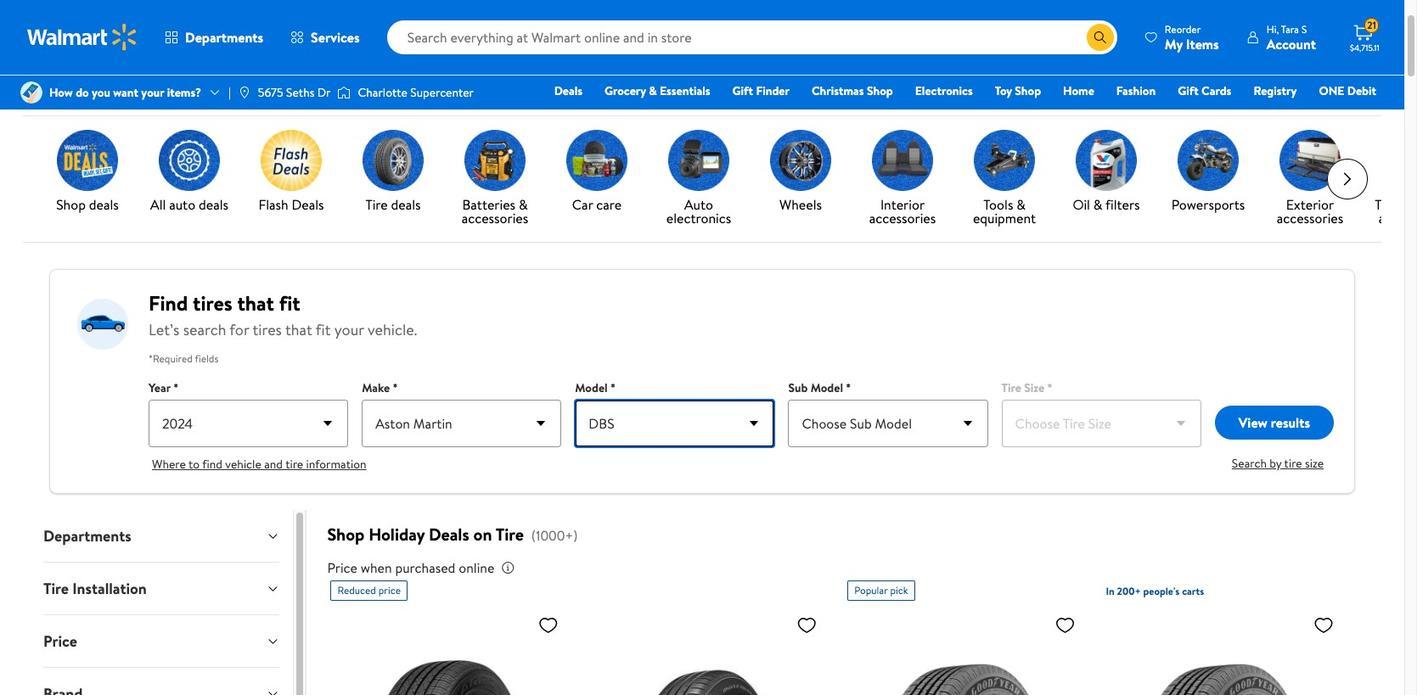Task type: vqa. For each thing, say whether or not it's contained in the screenshot.
the deals for Tire deals
yes



Task type: locate. For each thing, give the bounding box(es) containing it.
accessories down interior accessories image
[[870, 209, 936, 228]]

size
[[1025, 380, 1045, 397]]

0 horizontal spatial deals
[[89, 195, 119, 214]]

accessories
[[462, 209, 528, 228], [870, 209, 936, 228], [1277, 209, 1344, 228]]

gift finder
[[733, 82, 790, 99]]

* for model *
[[611, 380, 616, 397]]

 image right dr
[[338, 84, 351, 101]]

sub model *
[[789, 380, 851, 397]]

1 horizontal spatial departments
[[185, 28, 263, 47]]

 image left 5675 on the left of page
[[238, 86, 251, 99]]

& for essentials
[[649, 82, 657, 99]]

by inside 'button'
[[1270, 455, 1282, 472]]

auto
[[685, 195, 713, 214]]

price for price
[[43, 631, 77, 652]]

0 horizontal spatial price
[[43, 631, 77, 652]]

year *
[[149, 380, 179, 397]]

add to favorites list, goodyear reliant all-season 225/65r17 102h all-season tire image
[[1055, 615, 1076, 636]]

2 gift from the left
[[1178, 82, 1199, 99]]

by inside sort and filter section element
[[1210, 79, 1224, 98]]

2 model from the left
[[811, 380, 843, 397]]

departments inside popup button
[[185, 28, 263, 47]]

walmart image
[[27, 24, 138, 51]]

how
[[49, 84, 73, 101]]

& right oil in the top of the page
[[1094, 195, 1103, 214]]

3 * from the left
[[611, 380, 616, 397]]

*
[[173, 380, 179, 397], [393, 380, 398, 397], [611, 380, 616, 397], [846, 380, 851, 397], [1048, 380, 1053, 397]]

1 vertical spatial fit
[[316, 319, 331, 341]]

wheels
[[780, 195, 822, 214]]

deals
[[554, 82, 583, 99], [292, 195, 324, 214], [429, 523, 469, 546]]

store
[[90, 80, 116, 97]]

christmas shop
[[812, 82, 893, 99]]

sort and filter section element
[[23, 61, 1382, 116]]

price down tire installation
[[43, 631, 77, 652]]

ad disclaimer and feedback image
[[1348, 25, 1361, 39]]

1 horizontal spatial deals
[[429, 523, 469, 546]]

1 vertical spatial tires
[[253, 319, 282, 341]]

0 vertical spatial fit
[[279, 289, 300, 318]]

1 vertical spatial departments
[[43, 526, 131, 547]]

tab
[[30, 669, 293, 696]]

shop auto image
[[159, 130, 220, 191]]

your inside find tires that fit let's search for tires that fit your vehicle.
[[334, 319, 364, 341]]

*required
[[149, 352, 193, 366]]

deals for shop deals
[[89, 195, 119, 214]]

accessories for interior accessories
[[870, 209, 936, 228]]

| right "sort"
[[1231, 79, 1234, 98]]

that up the for
[[237, 289, 274, 318]]

by right search
[[1270, 455, 1282, 472]]

 image for charlotte supercenter
[[338, 84, 351, 101]]

1 horizontal spatial accessories
[[870, 209, 936, 228]]

1 model from the left
[[575, 380, 608, 397]]

1 horizontal spatial tires
[[253, 319, 282, 341]]

search
[[183, 319, 226, 341]]

shop all. image
[[57, 130, 118, 191]]

1 deals from the left
[[89, 195, 119, 214]]

truck &
[[1375, 195, 1418, 228]]

vehicle type: car and truck image
[[77, 297, 128, 352]]

by for search
[[1270, 455, 1282, 472]]

1 horizontal spatial gift
[[1178, 82, 1199, 99]]

powersports image
[[1178, 130, 1239, 191]]

flash deals link
[[247, 130, 335, 215]]

results
[[1271, 414, 1311, 432]]

car care
[[572, 195, 622, 214]]

shop right christmas
[[867, 82, 893, 99]]

gift left finder
[[733, 82, 753, 99]]

tire for tire size *
[[1002, 380, 1022, 397]]

grocery & essentials
[[605, 82, 711, 99]]

0 horizontal spatial departments
[[43, 526, 131, 547]]

deals right auto
[[199, 195, 228, 214]]

in
[[1106, 584, 1115, 599]]

0 vertical spatial deals
[[554, 82, 583, 99]]

add to favorites list, goodyear reliant all-season 195/65r15 91h all-season tire image
[[1314, 615, 1334, 636]]

tire inside search by tire size 'button'
[[1285, 455, 1303, 472]]

0 horizontal spatial by
[[1210, 79, 1224, 98]]

0 horizontal spatial  image
[[238, 86, 251, 99]]

find tires that fit let's search for tires that fit your vehicle.
[[149, 289, 417, 341]]

0 vertical spatial that
[[237, 289, 274, 318]]

charlotte
[[358, 84, 408, 101]]

1 vertical spatial your
[[334, 319, 364, 341]]

1 gift from the left
[[733, 82, 753, 99]]

1 vertical spatial price
[[43, 631, 77, 652]]

home link
[[1056, 82, 1102, 100]]

deals inside "link"
[[89, 195, 119, 214]]

interior accessories link
[[859, 130, 947, 229]]

deals for tire deals
[[391, 195, 421, 214]]

you
[[92, 84, 110, 101]]

for
[[230, 319, 249, 341]]

auto electronics
[[667, 195, 731, 228]]

tire deals
[[366, 195, 421, 214]]

0 horizontal spatial model
[[575, 380, 608, 397]]

& right truck
[[1410, 195, 1418, 214]]

fashion
[[1117, 82, 1156, 99]]

tire for tire installation
[[43, 578, 69, 600]]

shop down shop all. image
[[56, 195, 86, 214]]

shop right toy
[[1015, 82, 1041, 99]]

your left vehicle.
[[334, 319, 364, 341]]

pick
[[890, 584, 908, 598]]

1 horizontal spatial model
[[811, 380, 843, 397]]

reorder
[[1165, 22, 1201, 36]]

tire right on
[[496, 523, 524, 546]]

0 vertical spatial tires
[[193, 289, 232, 318]]

1 horizontal spatial fit
[[316, 319, 331, 341]]

on
[[474, 523, 492, 546]]

when
[[361, 559, 392, 578]]

tire installation tab
[[30, 563, 293, 615]]

price inside dropdown button
[[43, 631, 77, 652]]

that
[[237, 289, 274, 318], [285, 319, 312, 341]]

electronics link
[[908, 82, 981, 100]]

departments up tire installation
[[43, 526, 131, 547]]

1 vertical spatial by
[[1270, 455, 1282, 472]]

 image
[[338, 84, 351, 101], [238, 86, 251, 99]]

your
[[141, 84, 164, 101], [334, 319, 364, 341]]

items?
[[167, 84, 201, 101]]

flash deals image
[[261, 130, 322, 191]]

0 horizontal spatial gift
[[733, 82, 753, 99]]

add to favorites list, arroyo eco pro h/t all season 245/65r17 107h light truck tire image
[[538, 615, 559, 636]]

& right batteries
[[519, 195, 528, 214]]

by
[[1210, 79, 1224, 98], [1270, 455, 1282, 472]]

search icon image
[[1094, 31, 1107, 44]]

exterior accessories image
[[1280, 130, 1341, 191]]

tire
[[1285, 455, 1303, 472], [285, 456, 303, 473]]

gift finder link
[[725, 82, 797, 100]]

deals down shop all. image
[[89, 195, 119, 214]]

model *
[[575, 380, 616, 397]]

 image
[[20, 82, 42, 104]]

1 horizontal spatial tire
[[1285, 455, 1303, 472]]

charlotte supercenter
[[358, 84, 474, 101]]

1 horizontal spatial price
[[327, 559, 358, 578]]

2 * from the left
[[393, 380, 398, 397]]

0 vertical spatial price
[[327, 559, 358, 578]]

services
[[311, 28, 360, 47]]

1 horizontal spatial deals
[[199, 195, 228, 214]]

price up reduced on the bottom of the page
[[327, 559, 358, 578]]

deals
[[89, 195, 119, 214], [199, 195, 228, 214], [391, 195, 421, 214]]

0 vertical spatial departments
[[185, 28, 263, 47]]

gift left cards
[[1178, 82, 1199, 99]]

tire left installation
[[43, 578, 69, 600]]

shop
[[867, 82, 893, 99], [1015, 82, 1041, 99], [56, 195, 86, 214], [327, 523, 365, 546]]

by right "sort"
[[1210, 79, 1224, 98]]

price
[[379, 584, 401, 598]]

accessories down next slide for chipmodulewithimages list
[[1277, 209, 1344, 228]]

tire right and
[[285, 456, 303, 473]]

finder
[[756, 82, 790, 99]]

tires right the for
[[253, 319, 282, 341]]

deals left grocery
[[554, 82, 583, 99]]

in 200+ people's carts
[[1106, 584, 1204, 599]]

2 horizontal spatial deals
[[391, 195, 421, 214]]

3 deals from the left
[[391, 195, 421, 214]]

reduced price
[[338, 584, 401, 598]]

breadcrumb element
[[23, 0, 1368, 14]]

1 horizontal spatial your
[[334, 319, 364, 341]]

1 horizontal spatial  image
[[338, 84, 351, 101]]

your right want
[[141, 84, 164, 101]]

tire left size
[[1285, 455, 1303, 472]]

tire down tires image
[[366, 195, 388, 214]]

& right grocery
[[649, 82, 657, 99]]

gift cards
[[1178, 82, 1232, 99]]

fit
[[279, 289, 300, 318], [316, 319, 331, 341]]

view
[[1239, 414, 1268, 432]]

1 horizontal spatial |
[[1231, 79, 1234, 98]]

tire size *
[[1002, 380, 1053, 397]]

2 horizontal spatial accessories
[[1277, 209, 1344, 228]]

& inside the tools & equipment
[[1017, 195, 1026, 214]]

0 horizontal spatial accessories
[[462, 209, 528, 228]]

1 horizontal spatial by
[[1270, 455, 1282, 472]]

2 accessories from the left
[[870, 209, 936, 228]]

shop holiday deals on tire (1000+)
[[327, 523, 578, 546]]

accessories down batteries & accessories "image"
[[462, 209, 528, 228]]

want
[[113, 84, 138, 101]]

in-
[[76, 80, 90, 97]]

departments up the items?
[[185, 28, 263, 47]]

 image for 5675 seths dr
[[238, 86, 251, 99]]

gift
[[733, 82, 753, 99], [1178, 82, 1199, 99]]

0 horizontal spatial deals
[[292, 195, 324, 214]]

that right the for
[[285, 319, 312, 341]]

price for price when purchased online
[[327, 559, 358, 578]]

price
[[327, 559, 358, 578], [43, 631, 77, 652]]

deals left on
[[429, 523, 469, 546]]

0 horizontal spatial your
[[141, 84, 164, 101]]

view results
[[1239, 414, 1311, 432]]

information
[[306, 456, 367, 473]]

sub
[[789, 380, 808, 397]]

1 accessories from the left
[[462, 209, 528, 228]]

deals right flash
[[292, 195, 324, 214]]

supercenter
[[410, 84, 474, 101]]

legal information image
[[501, 561, 515, 575]]

where to find vehicle and tire information button
[[152, 456, 367, 473]]

3 accessories from the left
[[1277, 209, 1344, 228]]

purchased
[[395, 559, 456, 578]]

| left 5675 on the left of page
[[228, 84, 231, 101]]

make *
[[362, 380, 398, 397]]

0 vertical spatial by
[[1210, 79, 1224, 98]]

car
[[572, 195, 593, 214]]

gift cards link
[[1171, 82, 1240, 100]]

tire left size
[[1002, 380, 1022, 397]]

tires up search
[[193, 289, 232, 318]]

0 horizontal spatial tires
[[193, 289, 232, 318]]

0 horizontal spatial fit
[[279, 289, 300, 318]]

car care link
[[553, 130, 641, 215]]

search by tire size
[[1232, 455, 1324, 472]]

0 horizontal spatial tire
[[285, 456, 303, 473]]

auto electronics link
[[655, 130, 743, 229]]

& right tools
[[1017, 195, 1026, 214]]

christmas
[[812, 82, 864, 99]]

& for accessories
[[519, 195, 528, 214]]

cards
[[1202, 82, 1232, 99]]

tire inside dropdown button
[[43, 578, 69, 600]]

1 vertical spatial deals
[[292, 195, 324, 214]]

1 horizontal spatial that
[[285, 319, 312, 341]]

& inside the "batteries & accessories"
[[519, 195, 528, 214]]

deals down tires image
[[391, 195, 421, 214]]

1 * from the left
[[173, 380, 179, 397]]



Task type: describe. For each thing, give the bounding box(es) containing it.
home
[[1063, 82, 1095, 99]]

tire deals link
[[349, 130, 437, 215]]

21
[[1368, 18, 1377, 32]]

0 horizontal spatial that
[[237, 289, 274, 318]]

electronics
[[667, 209, 731, 228]]

popular pick
[[855, 584, 908, 598]]

vehicle.
[[368, 319, 417, 341]]

christmas shop link
[[804, 82, 901, 100]]

services button
[[277, 17, 373, 58]]

shop inside "link"
[[56, 195, 86, 214]]

and
[[264, 456, 283, 473]]

oil & filters
[[1073, 195, 1140, 214]]

| inside sort and filter section element
[[1231, 79, 1234, 98]]

accessories for exterior accessories
[[1277, 209, 1344, 228]]

search
[[1232, 455, 1267, 472]]

by for sort
[[1210, 79, 1224, 98]]

make
[[362, 380, 390, 397]]

where to find vehicle and tire information
[[152, 456, 367, 473]]

reorder my items
[[1165, 22, 1219, 53]]

size
[[1305, 455, 1324, 472]]

departments inside dropdown button
[[43, 526, 131, 547]]

one
[[1319, 82, 1345, 99]]

in-store
[[76, 80, 116, 97]]

tools & equipment
[[973, 195, 1036, 228]]

tara
[[1282, 22, 1300, 36]]

price when purchased online
[[327, 559, 495, 578]]

price button
[[30, 616, 293, 668]]

to
[[189, 456, 200, 473]]

tire for tire deals
[[366, 195, 388, 214]]

interior accessories image
[[872, 130, 933, 191]]

4 * from the left
[[846, 380, 851, 397]]

gift for gift cards
[[1178, 82, 1199, 99]]

2 horizontal spatial deals
[[554, 82, 583, 99]]

exterior
[[1287, 195, 1334, 214]]

filters
[[1106, 195, 1140, 214]]

popular
[[855, 584, 888, 598]]

essentials
[[660, 82, 711, 99]]

5675 seths dr
[[258, 84, 331, 101]]

powersports
[[1172, 195, 1245, 214]]

dr
[[317, 84, 331, 101]]

one debit walmart+
[[1319, 82, 1377, 123]]

interior accessories
[[870, 195, 936, 228]]

s
[[1302, 22, 1307, 36]]

* for make *
[[393, 380, 398, 397]]

& for equipment
[[1017, 195, 1026, 214]]

goodyear reliant all-season 225/65r17 102h all-season tire image
[[848, 608, 1083, 696]]

radar dimax e-touring 1 195/65r15 91h tire image
[[589, 608, 824, 696]]

add to favorites list, radar dimax e-touring 1 195/65r15 91h tire image
[[797, 615, 817, 636]]

sort
[[1181, 79, 1206, 98]]

tools & equipment image
[[974, 130, 1035, 191]]

oil & filters image
[[1076, 130, 1137, 191]]

& for filters
[[1094, 195, 1103, 214]]

goodyear reliant all-season 195/65r15 91h all-season tire image
[[1106, 608, 1341, 696]]

debit
[[1348, 82, 1377, 99]]

toy shop link
[[987, 82, 1049, 100]]

batteries & accessories
[[462, 195, 528, 228]]

& inside truck &
[[1410, 195, 1418, 214]]

200+
[[1117, 584, 1141, 599]]

batteries & accessories image
[[465, 130, 526, 191]]

wheels image
[[770, 130, 832, 191]]

view results button
[[1215, 406, 1334, 440]]

care
[[596, 195, 622, 214]]

0 vertical spatial your
[[141, 84, 164, 101]]

all
[[150, 195, 166, 214]]

exterior accessories link
[[1266, 130, 1355, 229]]

flash deals
[[259, 195, 324, 214]]

interior
[[881, 195, 925, 214]]

search by tire size button
[[1232, 454, 1328, 473]]

2 vertical spatial deals
[[429, 523, 469, 546]]

Walmart Site-Wide search field
[[387, 20, 1118, 54]]

one debit link
[[1312, 82, 1384, 100]]

shop up when
[[327, 523, 365, 546]]

Search search field
[[387, 20, 1118, 54]]

wheels link
[[757, 130, 845, 215]]

exterior accessories
[[1277, 195, 1344, 228]]

toy shop
[[995, 82, 1041, 99]]

how do you want your items?
[[49, 84, 201, 101]]

items
[[1186, 34, 1219, 53]]

shop deals link
[[43, 130, 132, 215]]

5675
[[258, 84, 283, 101]]

where
[[152, 456, 186, 473]]

* for year *
[[173, 380, 179, 397]]

2 deals from the left
[[199, 195, 228, 214]]

account
[[1267, 34, 1316, 53]]

all auto deals link
[[145, 130, 234, 215]]

deals link
[[547, 82, 590, 100]]

0 horizontal spatial |
[[228, 84, 231, 101]]

gift for gift finder
[[733, 82, 753, 99]]

toy
[[995, 82, 1012, 99]]

arroyo eco pro h/t all season 245/65r17 107h light truck tire image
[[331, 608, 565, 696]]

truck & link
[[1368, 130, 1418, 229]]

departments button
[[151, 17, 277, 58]]

installation
[[72, 578, 147, 600]]

next slide for chipmodulewithimages list image
[[1328, 159, 1368, 200]]

in-store button
[[43, 75, 135, 102]]

auto electronics image
[[668, 130, 730, 191]]

walmart+ link
[[1318, 105, 1384, 124]]

registry link
[[1246, 82, 1305, 100]]

car care image
[[567, 130, 628, 191]]

find
[[202, 456, 222, 473]]

price tab
[[30, 616, 293, 668]]

tools
[[984, 195, 1014, 214]]

oil
[[1073, 195, 1090, 214]]

fields
[[195, 352, 219, 366]]

fashion link
[[1109, 82, 1164, 100]]

sponsored
[[1298, 25, 1344, 39]]

batteries & accessories link
[[451, 130, 539, 229]]

sort by |
[[1181, 79, 1234, 98]]

departments tab
[[30, 511, 293, 562]]

holiday
[[369, 523, 425, 546]]

tires image
[[363, 130, 424, 191]]

all auto deals
[[150, 195, 228, 214]]

5 * from the left
[[1048, 380, 1053, 397]]

1 vertical spatial that
[[285, 319, 312, 341]]

departments button
[[30, 511, 293, 562]]



